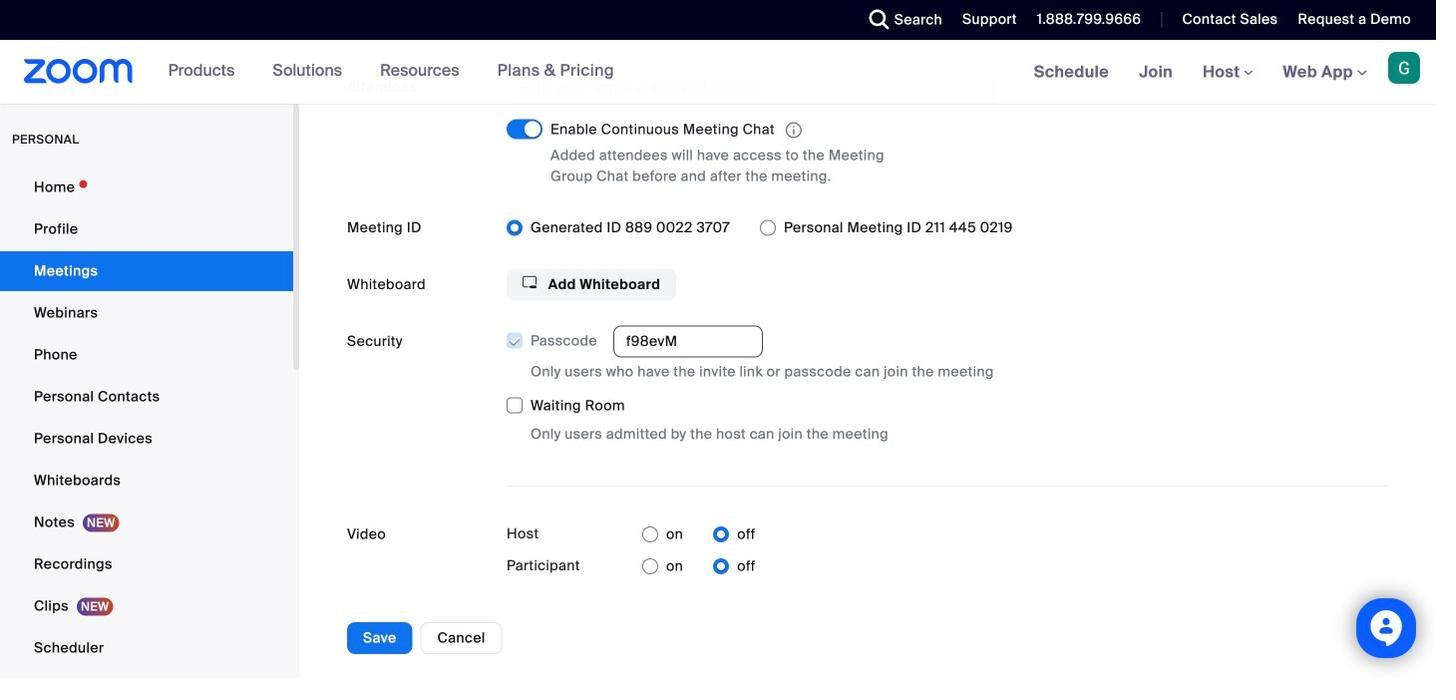 Task type: describe. For each thing, give the bounding box(es) containing it.
product information navigation
[[153, 40, 629, 104]]

meetings navigation
[[1019, 40, 1436, 105]]

personal menu menu
[[0, 168, 293, 678]]



Task type: locate. For each thing, give the bounding box(es) containing it.
group
[[506, 326, 1388, 445]]

learn more about enable continuous meeting chat image
[[780, 121, 808, 139]]

application
[[551, 119, 930, 141]]

add whiteboard image
[[523, 275, 537, 289]]

zoom logo image
[[24, 59, 133, 84]]

profile picture image
[[1388, 52, 1420, 84]]

banner
[[0, 40, 1436, 105]]

None text field
[[613, 326, 763, 358]]

option group
[[507, 212, 1388, 244], [642, 519, 756, 551], [642, 551, 756, 583]]



Task type: vqa. For each thing, say whether or not it's contained in the screenshot.
the Email Text Box
no



